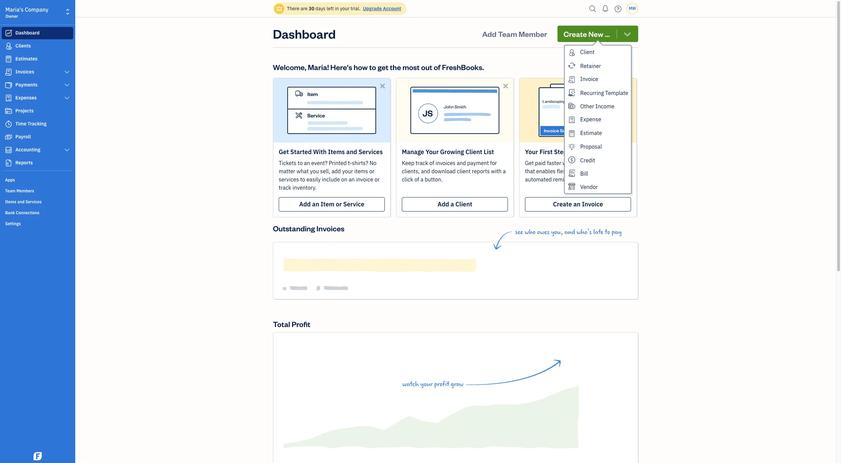 Task type: locate. For each thing, give the bounding box(es) containing it.
2 dismiss image from the left
[[502, 82, 510, 90]]

recurring
[[580, 90, 604, 96]]

0 horizontal spatial with
[[491, 168, 502, 175]]

get for get paid faster with an invoice template that enables flexible payment options and automated reminders—and looks great.
[[525, 160, 534, 167]]

1 horizontal spatial services
[[359, 148, 383, 156]]

and up great.
[[619, 168, 628, 175]]

dashboard
[[273, 26, 336, 42], [15, 30, 40, 36]]

outstanding invoices
[[273, 224, 345, 233]]

chevron large down image inside accounting link
[[64, 147, 70, 153]]

1 vertical spatial payment
[[576, 168, 598, 175]]

your inside tickets to an event? printed t-shirts? no matter what you sell, add your items or services to easily include on an invoice or track inventory.
[[342, 168, 353, 175]]

0 vertical spatial your
[[340, 5, 350, 12]]

team inside main element
[[5, 189, 15, 194]]

watch
[[403, 381, 419, 389]]

to
[[369, 62, 376, 72], [298, 160, 303, 167], [300, 176, 305, 183], [605, 229, 610, 236]]

keep track of invoices and payment for clients, and download client reports with a click of a button.
[[402, 160, 506, 183]]

chevron large down image down invoices link
[[64, 82, 70, 88]]

1 horizontal spatial items
[[328, 148, 345, 156]]

and down the team members on the top left of the page
[[17, 199, 25, 205]]

1 vertical spatial invoice
[[356, 176, 373, 183]]

1 horizontal spatial your
[[525, 148, 538, 156]]

your up "paid" at the right
[[525, 148, 538, 156]]

crown image
[[276, 5, 283, 12]]

1 horizontal spatial add
[[438, 200, 449, 208]]

1 vertical spatial or
[[375, 176, 380, 183]]

2 horizontal spatial dismiss image
[[625, 82, 633, 90]]

payment image
[[4, 82, 13, 89]]

dismiss image
[[379, 82, 387, 90], [502, 82, 510, 90], [625, 82, 633, 90]]

0 vertical spatial invoice
[[580, 76, 598, 82]]

1 vertical spatial create
[[553, 200, 572, 208]]

track inside tickets to an event? printed t-shirts? no matter what you sell, add your items or services to easily include on an invoice or track inventory.
[[279, 184, 291, 191]]

total
[[273, 320, 290, 329]]

1 horizontal spatial track
[[416, 160, 428, 167]]

0 horizontal spatial add
[[299, 200, 311, 208]]

1 horizontal spatial a
[[451, 200, 454, 208]]

1 horizontal spatial invoice
[[582, 160, 599, 167]]

dashboard up clients
[[15, 30, 40, 36]]

1 horizontal spatial team
[[498, 29, 517, 39]]

chevrondown image
[[623, 29, 632, 39]]

timer image
[[4, 121, 13, 128]]

0 horizontal spatial items
[[5, 199, 16, 205]]

1 chevron large down image from the top
[[64, 69, 70, 75]]

items up bank
[[5, 199, 16, 205]]

get up tickets
[[279, 148, 289, 156]]

0 horizontal spatial invoices
[[15, 69, 34, 75]]

0 vertical spatial payment
[[467, 160, 489, 167]]

most
[[403, 62, 420, 72]]

1 horizontal spatial with
[[563, 160, 573, 167]]

inventory.
[[293, 184, 317, 191]]

click
[[402, 176, 413, 183]]

your up invoices
[[426, 148, 439, 156]]

add a client link
[[402, 197, 508, 212]]

0 vertical spatial team
[[498, 29, 517, 39]]

how
[[354, 62, 368, 72]]

1 vertical spatial a
[[421, 176, 424, 183]]

get up that on the top of page
[[525, 160, 534, 167]]

the
[[390, 62, 401, 72]]

with
[[563, 160, 573, 167], [491, 168, 502, 175]]

chevron large down image down payments link
[[64, 95, 70, 101]]

payment up reports
[[467, 160, 489, 167]]

manage
[[402, 148, 424, 156]]

an left 'item'
[[312, 200, 319, 208]]

income
[[596, 103, 614, 110]]

team down apps
[[5, 189, 15, 194]]

your
[[426, 148, 439, 156], [525, 148, 538, 156]]

payment
[[467, 160, 489, 167], [576, 168, 598, 175]]

chart image
[[4, 147, 13, 154]]

an down toward
[[575, 160, 581, 167]]

1 horizontal spatial payment
[[576, 168, 598, 175]]

accounting link
[[2, 144, 73, 156]]

add a client
[[438, 200, 472, 208]]

event?
[[311, 160, 328, 167]]

with down for
[[491, 168, 502, 175]]

your left profit
[[421, 381, 433, 389]]

1 vertical spatial get
[[525, 160, 534, 167]]

maria!
[[308, 62, 329, 72]]

estimate button
[[565, 126, 631, 140]]

1 vertical spatial team
[[5, 189, 15, 194]]

team left member
[[498, 29, 517, 39]]

1 vertical spatial with
[[491, 168, 502, 175]]

0 vertical spatial track
[[416, 160, 428, 167]]

your right in
[[340, 5, 350, 12]]

what
[[297, 168, 309, 175]]

1 horizontal spatial invoices
[[317, 224, 345, 233]]

expense image
[[4, 95, 13, 102]]

get for get started with items and services
[[279, 148, 289, 156]]

an right on
[[349, 176, 355, 183]]

get paid faster with an invoice template that enables flexible payment options and automated reminders—and looks great.
[[525, 160, 628, 183]]

client
[[580, 49, 595, 55], [466, 148, 482, 156], [456, 200, 472, 208]]

0 vertical spatial invoice
[[582, 160, 599, 167]]

tickets to an event? printed t-shirts? no matter what you sell, add your items or services to easily include on an invoice or track inventory.
[[279, 160, 380, 191]]

dismiss image for your first step toward getting paid
[[625, 82, 633, 90]]

items inside main element
[[5, 199, 16, 205]]

3 chevron large down image from the top
[[64, 95, 70, 101]]

projects
[[15, 108, 34, 114]]

main element
[[0, 0, 92, 464]]

chevron large down image for invoices
[[64, 69, 70, 75]]

1 vertical spatial services
[[25, 199, 42, 205]]

invoice image
[[4, 69, 13, 76]]

invoice inside button
[[580, 76, 598, 82]]

1 horizontal spatial get
[[525, 160, 534, 167]]

services up no
[[359, 148, 383, 156]]

invoice down vendor
[[582, 200, 603, 208]]

trial.
[[351, 5, 361, 12]]

and right you, on the right of the page
[[565, 229, 575, 236]]

0 horizontal spatial payment
[[467, 160, 489, 167]]

0 vertical spatial invoices
[[15, 69, 34, 75]]

2 vertical spatial your
[[421, 381, 433, 389]]

0 vertical spatial client
[[580, 49, 595, 55]]

client left list
[[466, 148, 482, 156]]

connections
[[16, 210, 39, 216]]

track down services
[[279, 184, 291, 191]]

download
[[432, 168, 456, 175]]

time tracking link
[[2, 118, 73, 130]]

here's
[[330, 62, 352, 72]]

add for add a client
[[438, 200, 449, 208]]

accounting
[[15, 147, 40, 153]]

dashboard down are
[[273, 26, 336, 42]]

invoices down add an item or service link
[[317, 224, 345, 233]]

invoice up bill
[[582, 160, 599, 167]]

time
[[15, 121, 26, 127]]

estimates link
[[2, 53, 73, 65]]

a right reports
[[503, 168, 506, 175]]

2 horizontal spatial a
[[503, 168, 506, 175]]

out
[[421, 62, 432, 72]]

create down "reminders—and"
[[553, 200, 572, 208]]

of right out
[[434, 62, 441, 72]]

0 vertical spatial a
[[503, 168, 506, 175]]

add inside "button"
[[482, 29, 497, 39]]

maria's
[[5, 6, 23, 13]]

0 horizontal spatial your
[[426, 148, 439, 156]]

you,
[[551, 229, 563, 236]]

services up 'bank connections' link
[[25, 199, 42, 205]]

0 horizontal spatial team
[[5, 189, 15, 194]]

1 vertical spatial invoice
[[582, 200, 603, 208]]

create
[[564, 29, 587, 39], [553, 200, 572, 208]]

enables
[[536, 168, 556, 175]]

3 dismiss image from the left
[[625, 82, 633, 90]]

0 vertical spatial create
[[564, 29, 587, 39]]

add team member button
[[476, 26, 554, 42]]

invoices up "payments"
[[15, 69, 34, 75]]

see who owes you, and who's late to pay
[[515, 229, 622, 236]]

a left button.
[[421, 176, 424, 183]]

2 vertical spatial a
[[451, 200, 454, 208]]

go to help image
[[613, 4, 624, 14]]

with inside "keep track of invoices and payment for clients, and download client reports with a click of a button."
[[491, 168, 502, 175]]

0 vertical spatial or
[[369, 168, 375, 175]]

your down t-
[[342, 168, 353, 175]]

1 vertical spatial track
[[279, 184, 291, 191]]

and inside main element
[[17, 199, 25, 205]]

an
[[304, 160, 310, 167], [575, 160, 581, 167], [349, 176, 355, 183], [312, 200, 319, 208], [574, 200, 581, 208]]

bill button
[[565, 167, 631, 180]]

create left new
[[564, 29, 587, 39]]

who's
[[577, 229, 592, 236]]

a down "keep track of invoices and payment for clients, and download client reports with a click of a button."
[[451, 200, 454, 208]]

dashboard image
[[4, 30, 13, 37]]

0 horizontal spatial track
[[279, 184, 291, 191]]

chevron large down image up payments link
[[64, 69, 70, 75]]

0 horizontal spatial get
[[279, 148, 289, 156]]

0 horizontal spatial dismiss image
[[379, 82, 387, 90]]

client
[[457, 168, 471, 175]]

2 horizontal spatial add
[[482, 29, 497, 39]]

1 vertical spatial invoices
[[317, 224, 345, 233]]

track
[[416, 160, 428, 167], [279, 184, 291, 191]]

0 horizontal spatial invoice
[[356, 176, 373, 183]]

in
[[335, 5, 339, 12]]

1 vertical spatial items
[[5, 199, 16, 205]]

or
[[369, 168, 375, 175], [375, 176, 380, 183], [336, 200, 342, 208]]

of left invoices
[[430, 160, 434, 167]]

track right keep
[[416, 160, 428, 167]]

that
[[525, 168, 535, 175]]

get inside get paid faster with an invoice template that enables flexible payment options and automated reminders—and looks great.
[[525, 160, 534, 167]]

chevron large down image down payroll link
[[64, 147, 70, 153]]

with up flexible
[[563, 160, 573, 167]]

create an invoice link
[[525, 197, 631, 212]]

invoice down items
[[356, 176, 373, 183]]

settings link
[[2, 219, 73, 229]]

invoice down retainer
[[580, 76, 598, 82]]

1 horizontal spatial dismiss image
[[502, 82, 510, 90]]

credit button
[[565, 154, 631, 167]]

keep
[[402, 160, 415, 167]]

proposal
[[580, 143, 602, 150]]

chevron large down image inside invoices link
[[64, 69, 70, 75]]

0 vertical spatial get
[[279, 148, 289, 156]]

of right click
[[415, 176, 419, 183]]

items and services link
[[2, 197, 73, 207]]

notifications image
[[600, 2, 611, 15]]

1 vertical spatial your
[[342, 168, 353, 175]]

create inside dropdown button
[[564, 29, 587, 39]]

0 vertical spatial of
[[434, 62, 441, 72]]

items up the printed
[[328, 148, 345, 156]]

automated
[[525, 176, 552, 183]]

invoice inside get paid faster with an invoice template that enables flexible payment options and automated reminders—and looks great.
[[582, 160, 599, 167]]

button.
[[425, 176, 443, 183]]

1 dismiss image from the left
[[379, 82, 387, 90]]

2 chevron large down image from the top
[[64, 82, 70, 88]]

client down client
[[456, 200, 472, 208]]

0 horizontal spatial dashboard
[[15, 30, 40, 36]]

team
[[498, 29, 517, 39], [5, 189, 15, 194]]

a
[[503, 168, 506, 175], [421, 176, 424, 183], [451, 200, 454, 208]]

2 vertical spatial of
[[415, 176, 419, 183]]

payment down the credit on the top right
[[576, 168, 598, 175]]

0 vertical spatial services
[[359, 148, 383, 156]]

4 chevron large down image from the top
[[64, 147, 70, 153]]

your
[[340, 5, 350, 12], [342, 168, 353, 175], [421, 381, 433, 389]]

0 vertical spatial with
[[563, 160, 573, 167]]

upgrade
[[363, 5, 382, 12]]

invoice
[[582, 160, 599, 167], [356, 176, 373, 183]]

chevron large down image
[[64, 69, 70, 75], [64, 82, 70, 88], [64, 95, 70, 101], [64, 147, 70, 153]]

client up retainer
[[580, 49, 595, 55]]

create for create new …
[[564, 29, 587, 39]]

0 horizontal spatial services
[[25, 199, 42, 205]]

items
[[328, 148, 345, 156], [5, 199, 16, 205]]

other income button
[[565, 99, 631, 113]]

chevron large down image for expenses
[[64, 95, 70, 101]]



Task type: vqa. For each thing, say whether or not it's contained in the screenshot.
"All Team Members 0h 00m — View Time Entries"
no



Task type: describe. For each thing, give the bounding box(es) containing it.
getting
[[591, 148, 612, 156]]

with
[[313, 148, 327, 156]]

grow
[[451, 381, 464, 389]]

owes
[[537, 229, 550, 236]]

add an item or service link
[[279, 197, 385, 212]]

services inside items and services link
[[25, 199, 42, 205]]

estimate
[[580, 130, 602, 136]]

an down vendor
[[574, 200, 581, 208]]

dismiss image for get started with items and services
[[379, 82, 387, 90]]

recurring template
[[580, 90, 628, 96]]

bill
[[580, 171, 588, 177]]

expense
[[580, 116, 601, 123]]

projects link
[[2, 105, 73, 117]]

vendor button
[[565, 180, 631, 194]]

30
[[309, 5, 314, 12]]

apps
[[5, 178, 15, 183]]

add an item or service
[[299, 200, 364, 208]]

profit
[[292, 320, 310, 329]]

invoice button
[[565, 72, 631, 86]]

member
[[519, 29, 547, 39]]

create new … button
[[558, 26, 638, 42]]

payments
[[15, 82, 37, 88]]

there
[[287, 5, 299, 12]]

1 your from the left
[[426, 148, 439, 156]]

see
[[515, 229, 523, 236]]

pay
[[612, 229, 622, 236]]

watch your profit grow
[[403, 381, 464, 389]]

list
[[484, 148, 494, 156]]

and up button.
[[421, 168, 430, 175]]

payment inside get paid faster with an invoice template that enables flexible payment options and automated reminders—and looks great.
[[576, 168, 598, 175]]

money image
[[4, 134, 13, 141]]

1 vertical spatial client
[[466, 148, 482, 156]]

started
[[290, 148, 312, 156]]

left
[[327, 5, 334, 12]]

add for add team member
[[482, 29, 497, 39]]

tickets
[[279, 160, 296, 167]]

create for create an invoice
[[553, 200, 572, 208]]

your first step toward getting paid
[[525, 148, 626, 156]]

to left pay at the right
[[605, 229, 610, 236]]

reports
[[15, 160, 33, 166]]

expenses link
[[2, 92, 73, 104]]

and up t-
[[346, 148, 357, 156]]

welcome, maria! here's how to get the most out of freshbooks.
[[273, 62, 484, 72]]

team inside "button"
[[498, 29, 517, 39]]

search image
[[587, 4, 598, 14]]

client inside button
[[580, 49, 595, 55]]

payments link
[[2, 79, 73, 91]]

settings
[[5, 221, 21, 226]]

on
[[341, 176, 347, 183]]

recurring template button
[[565, 86, 631, 99]]

matter
[[279, 168, 295, 175]]

team members
[[5, 189, 34, 194]]

step
[[554, 148, 567, 156]]

0 horizontal spatial a
[[421, 176, 424, 183]]

1 horizontal spatial dashboard
[[273, 26, 336, 42]]

chevron large down image for accounting
[[64, 147, 70, 153]]

an up what
[[304, 160, 310, 167]]

t-
[[348, 160, 352, 167]]

track inside "keep track of invoices and payment for clients, and download client reports with a click of a button."
[[416, 160, 428, 167]]

for
[[490, 160, 497, 167]]

and up client
[[457, 160, 466, 167]]

…
[[605, 29, 610, 39]]

template
[[605, 90, 628, 96]]

company
[[25, 6, 48, 13]]

invoices inside main element
[[15, 69, 34, 75]]

items
[[354, 168, 368, 175]]

client image
[[4, 43, 13, 50]]

owner
[[5, 14, 18, 19]]

include
[[322, 176, 340, 183]]

tracking
[[28, 121, 47, 127]]

freshbooks.
[[442, 62, 484, 72]]

clients,
[[402, 168, 420, 175]]

2 your from the left
[[525, 148, 538, 156]]

service
[[343, 200, 364, 208]]

estimates
[[15, 56, 37, 62]]

and inside get paid faster with an invoice template that enables flexible payment options and automated reminders—and looks great.
[[619, 168, 628, 175]]

bank connections link
[[2, 208, 73, 218]]

growing
[[440, 148, 464, 156]]

1 vertical spatial of
[[430, 160, 434, 167]]

expenses
[[15, 95, 37, 101]]

maria's company owner
[[5, 6, 48, 19]]

to left 'get'
[[369, 62, 376, 72]]

upgrade account link
[[362, 5, 401, 12]]

sell,
[[320, 168, 330, 175]]

proposal button
[[565, 140, 631, 154]]

add team member
[[482, 29, 547, 39]]

add for add an item or service
[[299, 200, 311, 208]]

are
[[301, 5, 308, 12]]

looks
[[593, 176, 606, 183]]

easily
[[307, 176, 321, 183]]

get started with items and services
[[279, 148, 383, 156]]

estimate image
[[4, 56, 13, 63]]

who
[[525, 229, 536, 236]]

0 vertical spatial items
[[328, 148, 345, 156]]

payroll link
[[2, 131, 73, 143]]

outstanding
[[273, 224, 315, 233]]

project image
[[4, 108, 13, 115]]

report image
[[4, 160, 13, 167]]

chevron large down image for payments
[[64, 82, 70, 88]]

apps link
[[2, 175, 73, 185]]

paid
[[614, 148, 626, 156]]

dashboard inside main element
[[15, 30, 40, 36]]

services
[[279, 176, 299, 183]]

credit
[[580, 157, 595, 164]]

bank connections
[[5, 210, 39, 216]]

mw
[[629, 6, 636, 11]]

to up what
[[298, 160, 303, 167]]

payroll
[[15, 134, 31, 140]]

2 vertical spatial client
[[456, 200, 472, 208]]

payment inside "keep track of invoices and payment for clients, and download client reports with a click of a button."
[[467, 160, 489, 167]]

options
[[599, 168, 618, 175]]

create new …
[[564, 29, 610, 39]]

clients
[[15, 43, 31, 49]]

other
[[580, 103, 594, 110]]

invoice inside tickets to an event? printed t-shirts? no matter what you sell, add your items or services to easily include on an invoice or track inventory.
[[356, 176, 373, 183]]

an inside get paid faster with an invoice template that enables flexible payment options and automated reminders—and looks great.
[[575, 160, 581, 167]]

bank
[[5, 210, 15, 216]]

other income
[[580, 103, 614, 110]]

dismiss image for manage your growing client list
[[502, 82, 510, 90]]

dashboard link
[[2, 27, 73, 39]]

reports
[[472, 168, 490, 175]]

faster
[[547, 160, 561, 167]]

profit
[[434, 381, 449, 389]]

you
[[310, 168, 319, 175]]

2 vertical spatial or
[[336, 200, 342, 208]]

freshbooks image
[[32, 453, 43, 461]]

manage your growing client list
[[402, 148, 494, 156]]

to down what
[[300, 176, 305, 183]]

retainer
[[580, 63, 601, 69]]

with inside get paid faster with an invoice template that enables flexible payment options and automated reminders—and looks great.
[[563, 160, 573, 167]]



